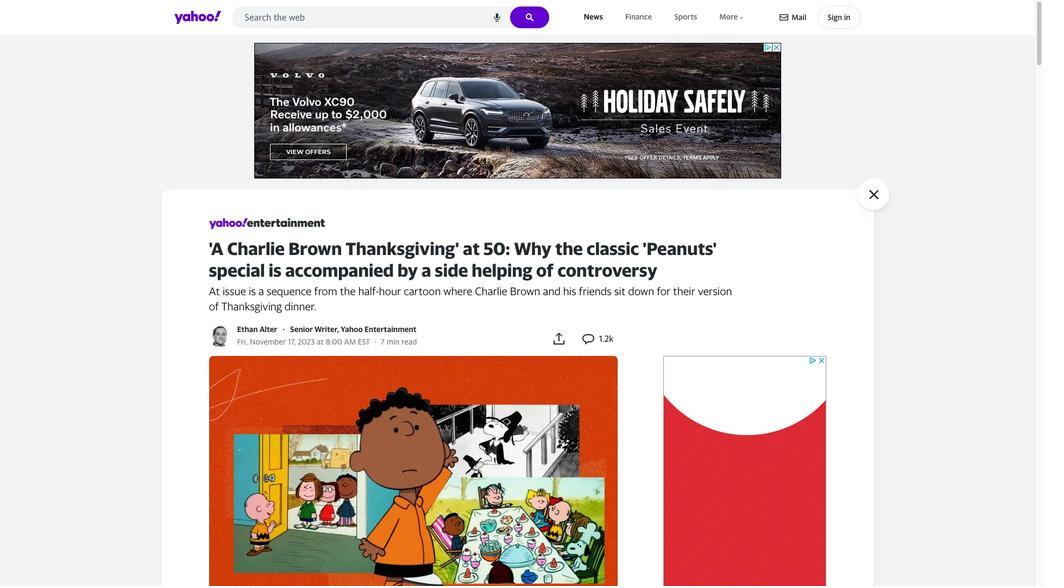 Task type: locate. For each thing, give the bounding box(es) containing it.
1 vertical spatial of
[[209, 300, 219, 313]]

1.2k
[[599, 334, 614, 345]]

version
[[698, 285, 732, 298]]

and
[[543, 285, 561, 298]]

1 horizontal spatial is
[[269, 260, 281, 281]]

0 horizontal spatial a
[[258, 285, 264, 298]]

1 vertical spatial charlie
[[475, 285, 507, 298]]

1 vertical spatial is
[[249, 285, 256, 298]]

0 vertical spatial brown
[[288, 238, 342, 259]]

1 horizontal spatial of
[[536, 260, 554, 281]]

0 horizontal spatial charlie
[[227, 238, 285, 259]]

the
[[555, 238, 583, 259], [340, 285, 356, 298]]

search image
[[525, 13, 534, 22]]

1 vertical spatial at
[[317, 337, 324, 347]]

at left 50:
[[463, 238, 480, 259]]

1 vertical spatial a
[[258, 285, 264, 298]]

is up "thanksgiving"
[[249, 285, 256, 298]]

where
[[443, 285, 472, 298]]

0 vertical spatial at
[[463, 238, 480, 259]]

read
[[401, 337, 417, 347]]

brown
[[288, 238, 342, 259], [510, 285, 540, 298]]

the left the half-
[[340, 285, 356, 298]]

· left 7
[[374, 337, 376, 347]]

finance link
[[623, 10, 654, 24]]

1 horizontal spatial ·
[[374, 337, 376, 347]]

is up sequence
[[269, 260, 281, 281]]

0 vertical spatial the
[[555, 238, 583, 259]]

0 vertical spatial ·
[[283, 325, 285, 334]]

mail link
[[780, 8, 806, 27]]

charlie down 'yahoo tv' image
[[227, 238, 285, 259]]

0 vertical spatial charlie
[[227, 238, 285, 259]]

charlie down helping
[[475, 285, 507, 298]]

· right alter
[[283, 325, 285, 334]]

dinner.
[[285, 300, 316, 313]]

of down the at
[[209, 300, 219, 313]]

in
[[844, 12, 850, 22]]

0 horizontal spatial the
[[340, 285, 356, 298]]

1 vertical spatial the
[[340, 285, 356, 298]]

of up and
[[536, 260, 554, 281]]

advertisement region
[[254, 43, 781, 179], [663, 356, 826, 587]]

0 vertical spatial a
[[421, 260, 431, 281]]

charlie
[[227, 238, 285, 259], [475, 285, 507, 298]]

of
[[536, 260, 554, 281], [209, 300, 219, 313]]

0 horizontal spatial of
[[209, 300, 219, 313]]

sports link
[[672, 10, 699, 24]]

news link
[[582, 10, 605, 24]]

thanksgiving'
[[346, 238, 459, 259]]

0 vertical spatial of
[[536, 260, 554, 281]]

brown left and
[[510, 285, 540, 298]]

brown up accompanied
[[288, 238, 342, 259]]

2023
[[298, 337, 315, 347]]

special
[[209, 260, 265, 281]]

a right by
[[421, 260, 431, 281]]

17,
[[288, 337, 296, 347]]

0 horizontal spatial at
[[317, 337, 324, 347]]

1 horizontal spatial at
[[463, 238, 480, 259]]

1 vertical spatial advertisement region
[[663, 356, 826, 587]]

sign in
[[828, 12, 850, 22]]

sign
[[828, 12, 842, 22]]

issue
[[223, 285, 246, 298]]

the right why
[[555, 238, 583, 259]]

at left 8:00
[[317, 337, 324, 347]]

0 vertical spatial is
[[269, 260, 281, 281]]

1 horizontal spatial brown
[[510, 285, 540, 298]]

helping
[[472, 260, 532, 281]]

a
[[421, 260, 431, 281], [258, 285, 264, 298]]

yahoo tv image
[[209, 216, 325, 232]]

at inside 'a charlie brown thanksgiving' at 50: why the classic 'peanuts' special is accompanied by a side helping of controversy at issue is a sequence from the half-hour cartoon where charlie brown and his friends sit down for their version of thanksgiving dinner.
[[463, 238, 480, 259]]

toolbar
[[780, 6, 861, 29]]

·
[[283, 325, 285, 334], [374, 337, 376, 347]]

controversy
[[557, 260, 657, 281]]

1 vertical spatial ·
[[374, 337, 376, 347]]

cartoon
[[404, 285, 441, 298]]

ethan alter link
[[237, 325, 277, 334]]

why
[[514, 238, 552, 259]]

sports
[[674, 12, 697, 21]]

is
[[269, 260, 281, 281], [249, 285, 256, 298]]

0 vertical spatial advertisement region
[[254, 43, 781, 179]]

sequence
[[267, 285, 312, 298]]

a up "thanksgiving"
[[258, 285, 264, 298]]

at
[[209, 285, 220, 298]]

None search field
[[232, 7, 549, 32]]

down
[[628, 285, 654, 298]]

0 horizontal spatial ·
[[283, 325, 285, 334]]

1 vertical spatial brown
[[510, 285, 540, 298]]

at
[[463, 238, 480, 259], [317, 337, 324, 347]]

50:
[[484, 238, 510, 259]]



Task type: vqa. For each thing, say whether or not it's contained in the screenshot.
"Life" link
no



Task type: describe. For each thing, give the bounding box(es) containing it.
7
[[381, 337, 385, 347]]

classic
[[587, 238, 639, 259]]

thanksgiving
[[221, 300, 282, 313]]

0 horizontal spatial is
[[249, 285, 256, 298]]

november
[[250, 337, 286, 347]]

ethan alter image
[[209, 326, 231, 347]]

'peanuts'
[[643, 238, 717, 259]]

finance
[[625, 12, 652, 21]]

for
[[657, 285, 670, 298]]

fri,
[[237, 337, 248, 347]]

'a charlie brown thanksgiving' at 50: why the classic 'peanuts' special is accompanied by a side helping of controversy article
[[209, 216, 837, 587]]

8:00
[[326, 337, 342, 347]]

mail
[[792, 12, 806, 22]]

half-
[[358, 285, 379, 298]]

toolbar containing mail
[[780, 6, 861, 29]]

side
[[435, 260, 468, 281]]

'a charlie brown thanksgiving' at 50: why the classic 'peanuts' special is accompanied by a side helping of controversy at issue is a sequence from the half-hour cartoon where charlie brown and his friends sit down for their version of thanksgiving dinner.
[[209, 238, 732, 313]]

1.2k link
[[582, 332, 614, 347]]

entertainment
[[365, 325, 416, 334]]

min
[[387, 337, 399, 347]]

sit
[[614, 285, 626, 298]]

1 horizontal spatial the
[[555, 238, 583, 259]]

ethan
[[237, 325, 258, 334]]

a charlie brown thanksgiving turns 50 this year, but franklin's role in the peanuts special has been a source of controversy in recent years. (photo illustration: yahoo news; photos: apple tv/abc/everett collection) image
[[209, 356, 617, 587]]

more
[[719, 12, 738, 21]]

0 horizontal spatial brown
[[288, 238, 342, 259]]

writer,
[[315, 325, 339, 334]]

1 horizontal spatial charlie
[[475, 285, 507, 298]]

ethan alter · senior writer, yahoo entertainment fri, november 17, 2023 at 8:00 am est · 7 min read
[[237, 325, 417, 347]]

friends
[[579, 285, 612, 298]]

news
[[584, 12, 603, 21]]

from
[[314, 285, 337, 298]]

accompanied
[[285, 260, 394, 281]]

at inside ethan alter · senior writer, yahoo entertainment fri, november 17, 2023 at 8:00 am est · 7 min read
[[317, 337, 324, 347]]

am
[[344, 337, 356, 347]]

'a
[[209, 238, 223, 259]]

advertisement region inside 'a charlie brown thanksgiving' at 50: why the classic 'peanuts' special is accompanied by a side helping of controversy "article"
[[663, 356, 826, 587]]

his
[[563, 285, 576, 298]]

yahoo
[[341, 325, 363, 334]]

Search query text field
[[232, 7, 549, 28]]

their
[[673, 285, 695, 298]]

sign in link
[[817, 6, 861, 29]]

hour
[[379, 285, 401, 298]]

more button
[[717, 10, 747, 24]]

alter
[[259, 325, 277, 334]]

senior
[[290, 325, 313, 334]]

1 horizontal spatial a
[[421, 260, 431, 281]]

by
[[397, 260, 418, 281]]

est
[[358, 337, 370, 347]]



